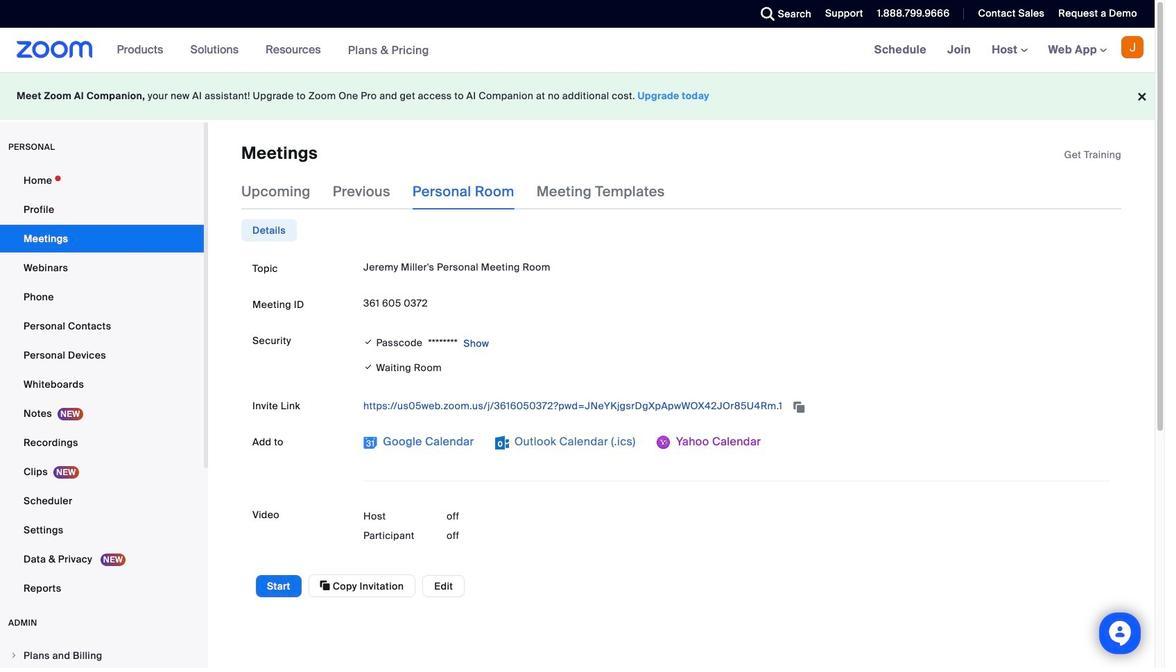 Task type: locate. For each thing, give the bounding box(es) containing it.
application
[[1065, 148, 1122, 162]]

tab list
[[241, 220, 297, 242]]

meetings navigation
[[864, 28, 1155, 73]]

checked image
[[364, 335, 374, 349], [364, 360, 374, 375]]

copy image
[[320, 580, 330, 592]]

tabs of meeting tab list
[[241, 174, 687, 210]]

footer
[[0, 72, 1155, 120]]

add to google calendar image
[[364, 436, 377, 450]]

zoom logo image
[[17, 41, 93, 58]]

tab
[[241, 220, 297, 242]]

menu item
[[0, 642, 204, 668]]

banner
[[0, 28, 1155, 73]]

0 vertical spatial checked image
[[364, 335, 374, 349]]

product information navigation
[[107, 28, 440, 73]]

1 vertical spatial checked image
[[364, 360, 374, 375]]

add to yahoo calendar image
[[657, 436, 671, 450]]



Task type: vqa. For each thing, say whether or not it's contained in the screenshot.
"meet zoom ai companion," footer
no



Task type: describe. For each thing, give the bounding box(es) containing it.
profile picture image
[[1122, 36, 1144, 58]]

1 checked image from the top
[[364, 335, 374, 349]]

right image
[[10, 651, 18, 660]]

2 checked image from the top
[[364, 360, 374, 375]]

copy url image
[[792, 402, 806, 412]]

add to outlook calendar (.ics) image
[[495, 436, 509, 450]]

personal menu menu
[[0, 167, 204, 604]]



